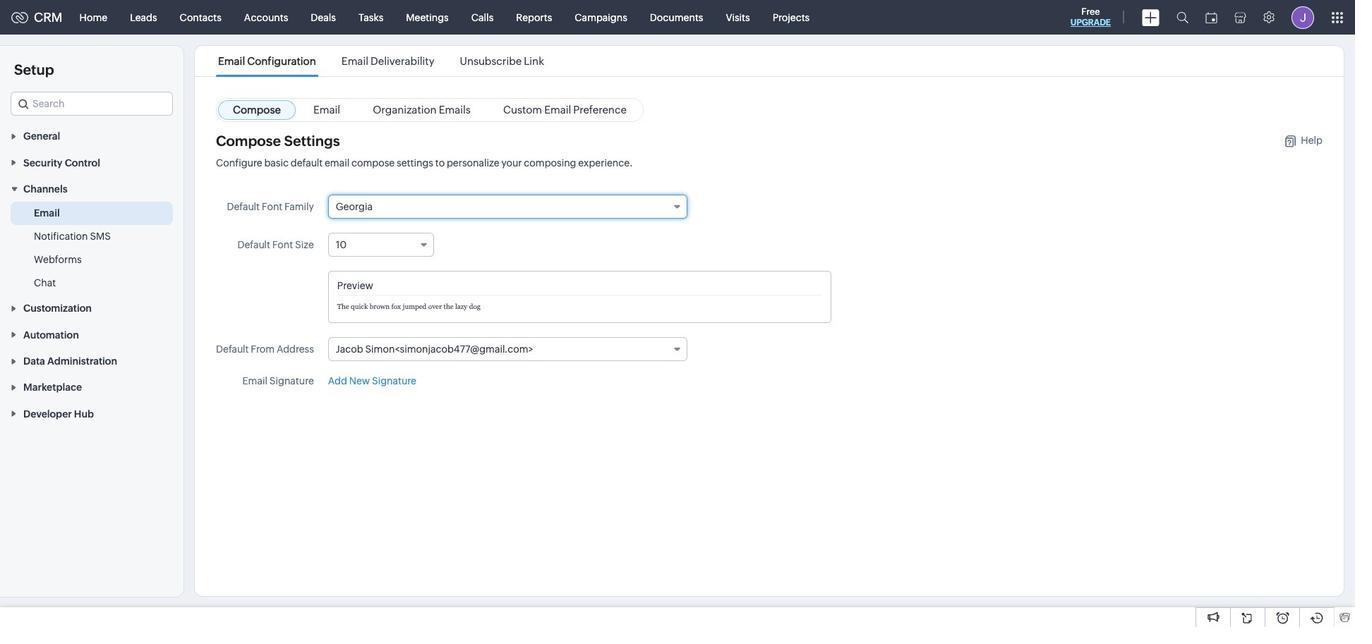 Task type: describe. For each thing, give the bounding box(es) containing it.
Search text field
[[11, 93, 172, 115]]

logo image
[[11, 12, 28, 23]]

search element
[[1169, 0, 1198, 35]]



Task type: locate. For each thing, give the bounding box(es) containing it.
profile image
[[1292, 6, 1315, 29]]

create menu image
[[1143, 9, 1160, 26]]

profile element
[[1284, 0, 1323, 34]]

search image
[[1177, 11, 1189, 23]]

region
[[0, 202, 184, 295]]

None field
[[11, 92, 173, 116], [328, 195, 688, 219], [328, 233, 434, 257], [328, 338, 688, 362], [328, 195, 688, 219], [328, 233, 434, 257], [328, 338, 688, 362]]

calendar image
[[1206, 12, 1218, 23]]

create menu element
[[1134, 0, 1169, 34]]

list
[[205, 46, 557, 76]]

none field search
[[11, 92, 173, 116]]



Task type: vqa. For each thing, say whether or not it's contained in the screenshot.
Search element
yes



